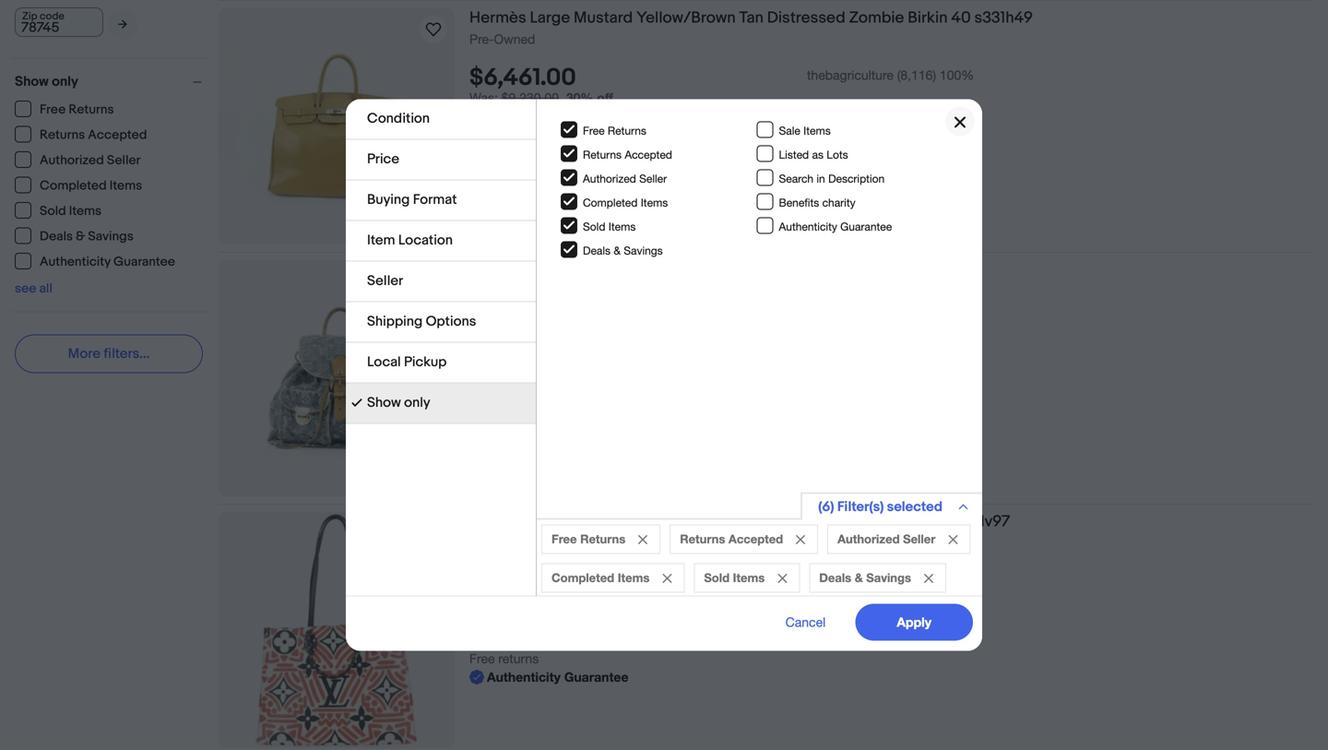 Task type: vqa. For each thing, say whether or not it's contained in the screenshot.
top Vuitton
yes



Task type: describe. For each thing, give the bounding box(es) containing it.
0 horizontal spatial deals & savings
[[40, 229, 134, 245]]

in
[[817, 172, 826, 185]]

hermès large mustard yellow/brown tan distressed zombie birkin 40 s331h49 pre-owned
[[470, 8, 1033, 47]]

returns inside free returns authenticity guarantee
[[499, 651, 539, 666]]

$6,150.00
[[470, 568, 575, 596]]

onthego
[[786, 512, 850, 532]]

gm for 2way
[[853, 512, 879, 532]]

left inside thebagriculture (8,116) 100% 0 bids · 7h 9m left (today 05:16 pm)
[[557, 596, 576, 611]]

0 vertical spatial free returns
[[40, 102, 114, 118]]

remove filter - show only - authorized seller image
[[949, 535, 958, 544]]

apply button
[[856, 604, 974, 641]]

benefits
[[779, 196, 820, 209]]

100% for thebagriculture (8,116) 100% was: $9,230.00 30% off or best offer free shipping free returns authenticity guarantee 27 watchers
[[940, 68, 975, 83]]

1 horizontal spatial &
[[614, 244, 621, 257]]

hermès
[[470, 8, 527, 28]]

sale items
[[779, 124, 831, 137]]

6h
[[516, 344, 531, 359]]

filter(s)
[[838, 499, 884, 515]]

thebagriculture (8,116) 100% was: $9,230.00 30% off or best offer free shipping free returns authenticity guarantee 27 watchers
[[470, 68, 975, 198]]

free returns authenticity guarantee
[[470, 651, 629, 685]]

authorized inside "authorized seller" 'link'
[[40, 153, 104, 168]]

authenticity inside free returns authenticity guarantee
[[487, 670, 561, 685]]

6h 38m left or best offer free shipping free returns
[[470, 344, 584, 414]]

item
[[367, 232, 395, 249]]

dialog containing condition
[[0, 0, 1329, 750]]

seller inside 'link'
[[107, 153, 141, 168]]

louis for louis vuitton limited red monogram crafty onthego gm 2way tote 910lv97
[[470, 512, 507, 532]]

benefits charity
[[779, 196, 856, 209]]

hermès large mustard yellow/brown tan distressed zombie birkin 40 s331h49 link
[[470, 8, 1314, 31]]

guarantee inside dialog
[[841, 220, 892, 233]]

off
[[597, 90, 613, 105]]

thebagriculture (8,116) 100% 0 bids · 7h 9m left (today 05:16 pm)
[[470, 571, 975, 611]]

2 vertical spatial accepted
[[729, 532, 784, 546]]

lots
[[827, 148, 849, 161]]

guarantee inside thebagriculture (8,116) 100% was: $9,230.00 30% off or best offer free shipping free returns authenticity guarantee 27 watchers
[[564, 164, 629, 179]]

remove filter - show only - free returns image
[[639, 535, 648, 544]]

(6)
[[819, 499, 835, 515]]

(8,116) for thebagriculture (8,116) 100% was: $9,230.00 30% off or best offer free shipping free returns authenticity guarantee 27 watchers
[[898, 68, 937, 83]]

returns accepted inside "link"
[[40, 127, 147, 143]]

condition
[[367, 110, 430, 127]]

guarantee inside 'link'
[[113, 254, 175, 270]]

price
[[367, 151, 400, 167]]

1 horizontal spatial deals & savings
[[583, 244, 663, 257]]

returns accepted link
[[15, 126, 148, 143]]

910lv97
[[957, 512, 1011, 532]]

deals & savings link
[[15, 227, 135, 245]]

pre- for $6,461.00
[[470, 31, 494, 47]]

934lvs415
[[877, 260, 949, 280]]

free returns link
[[15, 101, 115, 118]]

best inside thebagriculture (8,116) 100% was: $9,230.00 30% off or best offer free shipping free returns authenticity guarantee 27 watchers
[[485, 109, 511, 124]]

2 vertical spatial sold
[[704, 571, 730, 585]]

apply within filter image
[[118, 18, 127, 30]]

louis vuitton limited red monogram crafty onthego gm 2way tote 910lv97 heading
[[470, 512, 1011, 532]]

cancel button
[[765, 604, 847, 641]]

show only button
[[15, 73, 210, 90]]

denim
[[648, 260, 695, 280]]

yellow/brown
[[637, 8, 736, 28]]

authenticity inside 'link'
[[40, 254, 111, 270]]

2 horizontal spatial &
[[855, 571, 863, 585]]

·
[[509, 596, 512, 611]]

owned for $5,370.00
[[494, 283, 535, 299]]

sold items link
[[15, 202, 103, 219]]

authorized seller inside 'link'
[[40, 153, 141, 168]]

louis vuitton limited red monogram crafty onthego gm 2way tote 910lv97 link
[[470, 512, 1314, 535]]

1 horizontal spatial sold items
[[583, 220, 636, 233]]

2 vertical spatial completed
[[552, 571, 615, 585]]

1 horizontal spatial monogram
[[656, 512, 734, 532]]

more
[[68, 346, 101, 362]]

returns inside thebagriculture (8,116) 100% was: $9,230.00 30% off or best offer free shipping free returns authenticity guarantee 27 watchers
[[499, 146, 539, 161]]

a
[[729, 260, 737, 280]]

louis for louis vuitton  monogram denim sac a dos gm backpack 934lvs415 pre-owned
[[470, 260, 507, 280]]

options
[[426, 313, 476, 330]]

0 horizontal spatial sold
[[40, 203, 66, 219]]

description
[[829, 172, 885, 185]]

show only tab
[[346, 383, 536, 424]]

charity
[[823, 196, 856, 209]]

authenticity inside thebagriculture (8,116) 100% was: $9,230.00 30% off or best offer free shipping free returns authenticity guarantee 27 watchers
[[487, 164, 561, 179]]

authenticity guarantee link
[[15, 253, 176, 270]]

local
[[367, 354, 401, 370]]

authenticity inside dialog
[[779, 220, 838, 233]]

2 horizontal spatial deals
[[820, 571, 852, 585]]

1 vertical spatial completed items
[[583, 196, 668, 209]]

05:16
[[624, 596, 656, 611]]

crafty
[[738, 512, 782, 532]]

pickup
[[404, 354, 447, 370]]

more filters...
[[68, 346, 150, 362]]

only inside tab
[[404, 394, 431, 411]]

louis vuitton limited red monogram crafty onthego gm 2way tote 910lv97 image
[[254, 512, 419, 748]]

watch hermès large mustard yellow/brown tan distressed zombie birkin 40 s331h49 image
[[423, 18, 445, 41]]

buying format
[[367, 191, 457, 208]]

sac
[[698, 260, 725, 280]]

mustard
[[574, 8, 633, 28]]

shipping
[[367, 313, 423, 330]]

27
[[470, 182, 484, 198]]

2 horizontal spatial returns accepted
[[680, 532, 784, 546]]

sale
[[779, 124, 801, 137]]

0 horizontal spatial only
[[52, 73, 78, 90]]

limited
[[566, 512, 620, 532]]

tab list containing condition
[[346, 99, 536, 424]]

buying
[[367, 191, 410, 208]]

pm)
[[660, 596, 684, 611]]

38m
[[534, 344, 560, 359]]

1 horizontal spatial returns accepted
[[583, 148, 673, 161]]

30%
[[566, 90, 594, 105]]

7h
[[516, 596, 531, 611]]

was:
[[470, 90, 498, 105]]

1 vertical spatial free returns
[[583, 124, 647, 137]]

local pickup
[[367, 354, 447, 370]]

accepted inside "link"
[[88, 127, 147, 143]]

show only inside tab
[[367, 394, 431, 411]]

2 horizontal spatial deals & savings
[[820, 571, 912, 585]]

search
[[779, 172, 814, 185]]



Task type: locate. For each thing, give the bounding box(es) containing it.
thebagriculture inside thebagriculture (8,116) 100% 0 bids · 7h 9m left (today 05:16 pm)
[[807, 571, 894, 587]]

100% inside thebagriculture (8,116) 100% 0 bids · 7h 9m left (today 05:16 pm)
[[940, 571, 975, 587]]

show only down local pickup
[[367, 394, 431, 411]]

0 horizontal spatial sold items
[[40, 203, 102, 219]]

savings up denim
[[624, 244, 663, 257]]

deals & savings down louis vuitton limited red monogram crafty onthego gm 2way tote 910lv97 link
[[820, 571, 912, 585]]

0 vertical spatial returns
[[499, 146, 539, 161]]

shipping options
[[367, 313, 476, 330]]

pre-
[[470, 31, 494, 47], [470, 283, 494, 299]]

left right 38m
[[564, 344, 584, 359]]

remove filter - show only - completed items image
[[663, 574, 672, 583]]

birkin
[[908, 8, 948, 28]]

gm for backpack
[[773, 260, 799, 280]]

1 vertical spatial owned
[[494, 283, 535, 299]]

returns inside 6h 38m left or best offer free shipping free returns
[[499, 399, 539, 414]]

2 authenticity guarantee text field from the top
[[470, 668, 629, 687]]

free returns down off
[[583, 124, 647, 137]]

louis vuitton  monogram denim sac a dos gm backpack 934lvs415 heading
[[470, 260, 949, 280]]

pre- for $5,370.00
[[470, 283, 494, 299]]

completed items
[[40, 178, 142, 194], [583, 196, 668, 209], [552, 571, 650, 585]]

2 shipping from the top
[[499, 381, 548, 396]]

dos
[[741, 260, 770, 280]]

more filters... button
[[15, 334, 203, 373]]

vuitton for monogram
[[511, 260, 563, 280]]

100% for thebagriculture (8,116) 100% 0 bids · 7h 9m left (today 05:16 pm)
[[940, 571, 975, 587]]

monogram inside louis vuitton  monogram denim sac a dos gm backpack 934lvs415 pre-owned
[[566, 260, 644, 280]]

vuitton up $5,370.00
[[511, 260, 563, 280]]

completed inside completed items link
[[40, 178, 107, 194]]

1 vertical spatial returns accepted
[[583, 148, 673, 161]]

authenticity down benefits
[[779, 220, 838, 233]]

format
[[413, 191, 457, 208]]

authenticity guarantee inside dialog
[[779, 220, 892, 233]]

2 thebagriculture from the top
[[807, 571, 894, 587]]

free returns up returns accepted "link"
[[40, 102, 114, 118]]

2 horizontal spatial sold
[[704, 571, 730, 585]]

tan
[[740, 8, 764, 28]]

offer inside thebagriculture (8,116) 100% was: $9,230.00 30% off or best offer free shipping free returns authenticity guarantee 27 watchers
[[515, 109, 543, 124]]

returns accepted
[[40, 127, 147, 143], [583, 148, 673, 161], [680, 532, 784, 546]]

s331h49
[[975, 8, 1033, 28]]

savings left the remove filter - show only - deals & savings image
[[867, 571, 912, 585]]

0 vertical spatial pre-
[[470, 31, 494, 47]]

returns down 6h
[[499, 399, 539, 414]]

sold
[[40, 203, 66, 219], [583, 220, 606, 233], [704, 571, 730, 585]]

100% right the remove filter - show only - deals & savings image
[[940, 571, 975, 587]]

tab list
[[346, 99, 536, 424]]

9m
[[534, 596, 553, 611]]

guarantee down charity
[[841, 220, 892, 233]]

shipping inside 6h 38m left or best offer free shipping free returns
[[499, 381, 548, 396]]

authorized down off
[[583, 172, 636, 185]]

2 returns from the top
[[499, 399, 539, 414]]

0 horizontal spatial deals
[[40, 229, 73, 245]]

authenticity guarantee text field down 9m
[[470, 668, 629, 687]]

owned up $5,370.00
[[494, 283, 535, 299]]

guarantee
[[564, 164, 629, 179], [841, 220, 892, 233], [113, 254, 175, 270], [564, 670, 629, 685]]

authorized seller down 2way
[[838, 532, 936, 546]]

best down was:
[[485, 109, 511, 124]]

(8,116) inside thebagriculture (8,116) 100% was: $9,230.00 30% off or best offer free shipping free returns authenticity guarantee 27 watchers
[[898, 68, 937, 83]]

free returns
[[40, 102, 114, 118], [583, 124, 647, 137], [552, 532, 626, 546]]

watchers
[[488, 182, 545, 198]]

2 best from the top
[[485, 362, 511, 378]]

thebagriculture for thebagriculture (8,116) 100% was: $9,230.00 30% off or best offer free shipping free returns authenticity guarantee 27 watchers
[[807, 68, 894, 83]]

0 horizontal spatial savings
[[88, 229, 134, 245]]

see all
[[15, 281, 53, 297]]

or down was:
[[470, 109, 481, 124]]

1 horizontal spatial gm
[[853, 512, 879, 532]]

0 vertical spatial best
[[485, 109, 511, 124]]

0 horizontal spatial accepted
[[88, 127, 147, 143]]

1 returns from the top
[[499, 146, 539, 161]]

1 vuitton from the top
[[511, 260, 563, 280]]

authorized seller up completed items link
[[40, 153, 141, 168]]

left right 9m
[[557, 596, 576, 611]]

0 vertical spatial sold items
[[40, 203, 102, 219]]

returns accepted down off
[[583, 148, 673, 161]]

(8,116) inside thebagriculture (8,116) 100% 0 bids · 7h 9m left (today 05:16 pm)
[[898, 571, 937, 587]]

thebagriculture up cancel
[[807, 571, 894, 587]]

1 vertical spatial monogram
[[656, 512, 734, 532]]

1 vertical spatial 100%
[[940, 571, 975, 587]]

completed items up the (today
[[552, 571, 650, 585]]

1 shipping from the top
[[499, 127, 548, 142]]

$6,461.00
[[470, 64, 576, 92]]

authenticity up 'watchers'
[[487, 164, 561, 179]]

show right filter applied icon
[[367, 394, 401, 411]]

shipping
[[499, 127, 548, 142], [499, 381, 548, 396]]

1 vertical spatial or
[[470, 362, 481, 378]]

louis
[[470, 260, 507, 280], [470, 512, 507, 532]]

guarantee down off
[[564, 164, 629, 179]]

distressed
[[768, 8, 846, 28]]

louis vuitton  monogram denim sac a dos gm backpack 934lvs415 image
[[219, 300, 455, 457]]

filters...
[[104, 346, 150, 362]]

thebagriculture
[[807, 68, 894, 83], [807, 571, 894, 587]]

1 vertical spatial thebagriculture
[[807, 571, 894, 587]]

1 horizontal spatial authorized seller
[[583, 172, 667, 185]]

1 100% from the top
[[940, 68, 975, 83]]

1 vertical spatial left
[[557, 596, 576, 611]]

zombie
[[849, 8, 905, 28]]

1 vertical spatial louis
[[470, 512, 507, 532]]

location
[[398, 232, 453, 249]]

pre- inside louis vuitton  monogram denim sac a dos gm backpack 934lvs415 pre-owned
[[470, 283, 494, 299]]

savings up authenticity guarantee 'link'
[[88, 229, 134, 245]]

0 horizontal spatial &
[[76, 229, 85, 245]]

0 vertical spatial monogram
[[566, 260, 644, 280]]

&
[[76, 229, 85, 245], [614, 244, 621, 257], [855, 571, 863, 585]]

best inside 6h 38m left or best offer free shipping free returns
[[485, 362, 511, 378]]

show up 'free returns' link
[[15, 73, 49, 90]]

authorized up completed items link
[[40, 153, 104, 168]]

0 vertical spatial offer
[[515, 109, 543, 124]]

1 vertical spatial offer
[[515, 362, 543, 378]]

0 vertical spatial returns accepted
[[40, 127, 147, 143]]

completed items down "authorized seller" 'link'
[[40, 178, 142, 194]]

owned down hermès
[[494, 31, 535, 47]]

(today
[[580, 596, 620, 611]]

(8,116) for thebagriculture (8,116) 100% 0 bids · 7h 9m left (today 05:16 pm)
[[898, 571, 937, 587]]

deals & savings up authenticity guarantee 'link'
[[40, 229, 134, 245]]

authenticity down 7h
[[487, 670, 561, 685]]

or inside thebagriculture (8,116) 100% was: $9,230.00 30% off or best offer free shipping free returns authenticity guarantee 27 watchers
[[470, 109, 481, 124]]

0 vertical spatial sold
[[40, 203, 66, 219]]

offer down 6h
[[515, 362, 543, 378]]

gm inside louis vuitton  monogram denim sac a dos gm backpack 934lvs415 pre-owned
[[773, 260, 799, 280]]

free
[[40, 102, 66, 118], [583, 124, 605, 137], [470, 127, 495, 142], [470, 146, 495, 161], [470, 381, 495, 396], [470, 399, 495, 414], [552, 532, 577, 546], [470, 651, 495, 666]]

0 horizontal spatial authorized seller
[[40, 153, 141, 168]]

0 vertical spatial left
[[564, 344, 584, 359]]

deals & savings up denim
[[583, 244, 663, 257]]

1 or from the top
[[470, 109, 481, 124]]

show
[[15, 73, 49, 90], [367, 394, 401, 411]]

show inside tab
[[367, 394, 401, 411]]

see all button
[[15, 281, 53, 297]]

authenticity guarantee text field up 'watchers'
[[470, 163, 629, 181]]

3 returns from the top
[[499, 651, 539, 666]]

show only up 'free returns' link
[[15, 73, 78, 90]]

sold items
[[40, 203, 102, 219], [583, 220, 636, 233], [704, 571, 765, 585]]

(6) filter(s) selected
[[819, 499, 943, 515]]

as
[[812, 148, 824, 161]]

louis vuitton  monogram denim sac a dos gm backpack 934lvs415 link
[[470, 260, 1314, 283]]

selected
[[887, 499, 943, 515]]

cancel
[[786, 615, 826, 630]]

remove filter - show only - deals & savings image
[[925, 574, 934, 583]]

free returns down limited
[[552, 532, 626, 546]]

1 horizontal spatial savings
[[624, 244, 663, 257]]

1 vertical spatial best
[[485, 362, 511, 378]]

authenticity guarantee down deals & savings link on the left
[[40, 254, 175, 270]]

0 vertical spatial authorized
[[40, 153, 104, 168]]

only up 'free returns' link
[[52, 73, 78, 90]]

1 offer from the top
[[515, 109, 543, 124]]

returns
[[69, 102, 114, 118], [608, 124, 647, 137], [40, 127, 85, 143], [583, 148, 622, 161], [580, 532, 626, 546], [680, 532, 726, 546]]

Authenticity Guarantee text field
[[470, 163, 629, 181], [470, 668, 629, 687]]

1 vertical spatial only
[[404, 394, 431, 411]]

0 horizontal spatial monogram
[[566, 260, 644, 280]]

offer
[[515, 109, 543, 124], [515, 362, 543, 378]]

100% down 40
[[940, 68, 975, 83]]

deals & savings
[[40, 229, 134, 245], [583, 244, 663, 257], [820, 571, 912, 585]]

1 vertical spatial authorized seller
[[583, 172, 667, 185]]

2 vertical spatial free returns
[[552, 532, 626, 546]]

2 offer from the top
[[515, 362, 543, 378]]

2 vertical spatial returns accepted
[[680, 532, 784, 546]]

0 horizontal spatial returns accepted
[[40, 127, 147, 143]]

1 vertical spatial show
[[367, 394, 401, 411]]

0 vertical spatial louis
[[470, 260, 507, 280]]

seller
[[107, 153, 141, 168], [640, 172, 667, 185], [367, 273, 403, 289], [904, 532, 936, 546]]

large
[[530, 8, 570, 28]]

thebagriculture for thebagriculture (8,116) 100% 0 bids · 7h 9m left (today 05:16 pm)
[[807, 571, 894, 587]]

listed
[[779, 148, 809, 161]]

1 vertical spatial authorized
[[583, 172, 636, 185]]

authorized seller
[[40, 153, 141, 168], [583, 172, 667, 185], [838, 532, 936, 546]]

dialog
[[0, 0, 1329, 750]]

louis up options
[[470, 260, 507, 280]]

2 pre- from the top
[[470, 283, 494, 299]]

0 vertical spatial authorized seller
[[40, 153, 141, 168]]

0
[[470, 596, 477, 611]]

louis vuitton limited red monogram crafty onthego gm 2way tote 910lv97
[[470, 512, 1011, 532]]

(8,116) up apply at the right bottom
[[898, 571, 937, 587]]

authorized seller down off
[[583, 172, 667, 185]]

remove filter - show only - returns accepted image
[[796, 535, 806, 544]]

monogram right "red"
[[656, 512, 734, 532]]

1 authenticity guarantee text field from the top
[[470, 163, 629, 181]]

pre- up options
[[470, 283, 494, 299]]

owned
[[494, 31, 535, 47], [494, 283, 535, 299]]

1 best from the top
[[485, 109, 511, 124]]

1 horizontal spatial authenticity guarantee
[[779, 220, 892, 233]]

savings inside deals & savings link
[[88, 229, 134, 245]]

0 horizontal spatial show
[[15, 73, 49, 90]]

monogram left denim
[[566, 260, 644, 280]]

vuitton inside louis vuitton  monogram denim sac a dos gm backpack 934lvs415 pre-owned
[[511, 260, 563, 280]]

shipping down 6h
[[499, 381, 548, 396]]

authenticity guarantee inside 'link'
[[40, 254, 175, 270]]

owned inside hermès large mustard yellow/brown tan distressed zombie birkin 40 s331h49 pre-owned
[[494, 31, 535, 47]]

or up "show only" tab
[[470, 362, 481, 378]]

owned for $6,461.00
[[494, 31, 535, 47]]

0 vertical spatial owned
[[494, 31, 535, 47]]

all
[[39, 281, 53, 297]]

0 vertical spatial completed items
[[40, 178, 142, 194]]

1 horizontal spatial authorized
[[583, 172, 636, 185]]

authorized
[[40, 153, 104, 168], [583, 172, 636, 185], [838, 532, 900, 546]]

1 vertical spatial authenticity guarantee
[[40, 254, 175, 270]]

guarantee down the (today
[[564, 670, 629, 685]]

2 vertical spatial authorized seller
[[838, 532, 936, 546]]

2 louis from the top
[[470, 512, 507, 532]]

left inside 6h 38m left or best offer free shipping free returns
[[564, 344, 584, 359]]

completed items link
[[15, 177, 143, 194]]

1 owned from the top
[[494, 31, 535, 47]]

0 vertical spatial thebagriculture
[[807, 68, 894, 83]]

guarantee inside free returns authenticity guarantee
[[564, 670, 629, 685]]

louis up $6,150.00
[[470, 512, 507, 532]]

thebagriculture down zombie
[[807, 68, 894, 83]]

tote
[[922, 512, 953, 532]]

search in description
[[779, 172, 885, 185]]

100% inside thebagriculture (8,116) 100% was: $9,230.00 30% off or best offer free shipping free returns authenticity guarantee 27 watchers
[[940, 68, 975, 83]]

2 (8,116) from the top
[[898, 571, 937, 587]]

0 vertical spatial show
[[15, 73, 49, 90]]

offer down the $9,230.00
[[515, 109, 543, 124]]

0 vertical spatial only
[[52, 73, 78, 90]]

offer inside 6h 38m left or best offer free shipping free returns
[[515, 362, 543, 378]]

2 vertical spatial authorized
[[838, 532, 900, 546]]

best down $5,370.00
[[485, 362, 511, 378]]

owned inside louis vuitton  monogram denim sac a dos gm backpack 934lvs415 pre-owned
[[494, 283, 535, 299]]

0 horizontal spatial authenticity guarantee
[[40, 254, 175, 270]]

pre- inside hermès large mustard yellow/brown tan distressed zombie birkin 40 s331h49 pre-owned
[[470, 31, 494, 47]]

only down pickup
[[404, 394, 431, 411]]

None text field
[[15, 7, 103, 37]]

remove filter - show only - sold items image
[[778, 574, 787, 583]]

1 vertical spatial sold items
[[583, 220, 636, 233]]

left
[[564, 344, 584, 359], [557, 596, 576, 611]]

returns accepted down louis vuitton limited red monogram crafty onthego gm 2way tote 910lv97
[[680, 532, 784, 546]]

0 vertical spatial (8,116)
[[898, 68, 937, 83]]

backpack
[[803, 260, 874, 280]]

1 pre- from the top
[[470, 31, 494, 47]]

$5,370.00
[[470, 316, 581, 344]]

returns inside "link"
[[40, 127, 85, 143]]

returns down 7h
[[499, 651, 539, 666]]

(8,116) down "birkin"
[[898, 68, 937, 83]]

1 (8,116) from the top
[[898, 68, 937, 83]]

1 vertical spatial sold
[[583, 220, 606, 233]]

apply
[[897, 615, 932, 630]]

bids
[[480, 596, 505, 611]]

authenticity guarantee
[[779, 220, 892, 233], [40, 254, 175, 270]]

2 vertical spatial sold items
[[704, 571, 765, 585]]

0 vertical spatial authenticity guarantee
[[779, 220, 892, 233]]

1 vertical spatial vuitton
[[511, 512, 563, 532]]

2 100% from the top
[[940, 571, 975, 587]]

returns
[[499, 146, 539, 161], [499, 399, 539, 414], [499, 651, 539, 666]]

2 vertical spatial completed items
[[552, 571, 650, 585]]

best
[[485, 109, 511, 124], [485, 362, 511, 378]]

0 horizontal spatial gm
[[773, 260, 799, 280]]

1 louis from the top
[[470, 260, 507, 280]]

or inside 6h 38m left or best offer free shipping free returns
[[470, 362, 481, 378]]

1 horizontal spatial only
[[404, 394, 431, 411]]

shipping down the $9,230.00
[[499, 127, 548, 142]]

2 horizontal spatial savings
[[867, 571, 912, 585]]

guarantee down deals & savings link on the left
[[113, 254, 175, 270]]

authorized down filter(s)
[[838, 532, 900, 546]]

1 vertical spatial gm
[[853, 512, 879, 532]]

2 horizontal spatial sold items
[[704, 571, 765, 585]]

1 thebagriculture from the top
[[807, 68, 894, 83]]

1 horizontal spatial deals
[[583, 244, 611, 257]]

returns accepted up "authorized seller" 'link'
[[40, 127, 147, 143]]

1 vertical spatial show only
[[367, 394, 431, 411]]

completed items up denim
[[583, 196, 668, 209]]

vuitton inside louis vuitton limited red monogram crafty onthego gm 2way tote 910lv97 link
[[511, 512, 563, 532]]

shipping inside thebagriculture (8,116) 100% was: $9,230.00 30% off or best offer free shipping free returns authenticity guarantee 27 watchers
[[499, 127, 548, 142]]

0 vertical spatial gm
[[773, 260, 799, 280]]

authenticity guarantee down charity
[[779, 220, 892, 233]]

0 vertical spatial show only
[[15, 73, 78, 90]]

0 vertical spatial shipping
[[499, 127, 548, 142]]

gm right 'dos'
[[773, 260, 799, 280]]

0 vertical spatial or
[[470, 109, 481, 124]]

1 horizontal spatial accepted
[[625, 148, 673, 161]]

(6) filter(s) selected button
[[801, 492, 983, 520]]

0 horizontal spatial show only
[[15, 73, 78, 90]]

filter applied image
[[352, 397, 363, 408]]

2 horizontal spatial authorized
[[838, 532, 900, 546]]

1 horizontal spatial sold
[[583, 220, 606, 233]]

listed as lots
[[779, 148, 849, 161]]

1 vertical spatial pre-
[[470, 283, 494, 299]]

1 vertical spatial returns
[[499, 399, 539, 414]]

vuitton left limited
[[511, 512, 563, 532]]

louis inside louis vuitton  monogram denim sac a dos gm backpack 934lvs415 pre-owned
[[470, 260, 507, 280]]

2way
[[883, 512, 919, 532]]

1 horizontal spatial show only
[[367, 394, 431, 411]]

vuitton for limited
[[511, 512, 563, 532]]

pre- down hermès
[[470, 31, 494, 47]]

0 vertical spatial completed
[[40, 178, 107, 194]]

2 horizontal spatial accepted
[[729, 532, 784, 546]]

hermès large mustard yellow/brown tan distressed zombie birkin 40 s331h49 image
[[219, 48, 455, 205]]

2 owned from the top
[[494, 283, 535, 299]]

item location
[[367, 232, 453, 249]]

red
[[623, 512, 652, 532]]

hermès large mustard yellow/brown tan distressed zombie birkin 40 s331h49 heading
[[470, 8, 1033, 28]]

authenticity down deals & savings link on the left
[[40, 254, 111, 270]]

gm left 2way
[[853, 512, 879, 532]]

returns up 'watchers'
[[499, 146, 539, 161]]

authorized seller link
[[15, 151, 141, 168]]

accepted
[[88, 127, 147, 143], [625, 148, 673, 161], [729, 532, 784, 546]]

1 vertical spatial accepted
[[625, 148, 673, 161]]

40
[[952, 8, 971, 28]]

$9,230.00
[[502, 90, 559, 105]]

0 vertical spatial vuitton
[[511, 260, 563, 280]]

2 horizontal spatial authorized seller
[[838, 532, 936, 546]]

0 vertical spatial 100%
[[940, 68, 975, 83]]

1 vertical spatial completed
[[583, 196, 638, 209]]

2 or from the top
[[470, 362, 481, 378]]

2 vuitton from the top
[[511, 512, 563, 532]]

louis vuitton  monogram denim sac a dos gm backpack 934lvs415 pre-owned
[[470, 260, 949, 299]]

thebagriculture inside thebagriculture (8,116) 100% was: $9,230.00 30% off or best offer free shipping free returns authenticity guarantee 27 watchers
[[807, 68, 894, 83]]

0 vertical spatial authenticity guarantee text field
[[470, 163, 629, 181]]

free inside free returns authenticity guarantee
[[470, 651, 495, 666]]

1 vertical spatial shipping
[[499, 381, 548, 396]]

or
[[470, 109, 481, 124], [470, 362, 481, 378]]



